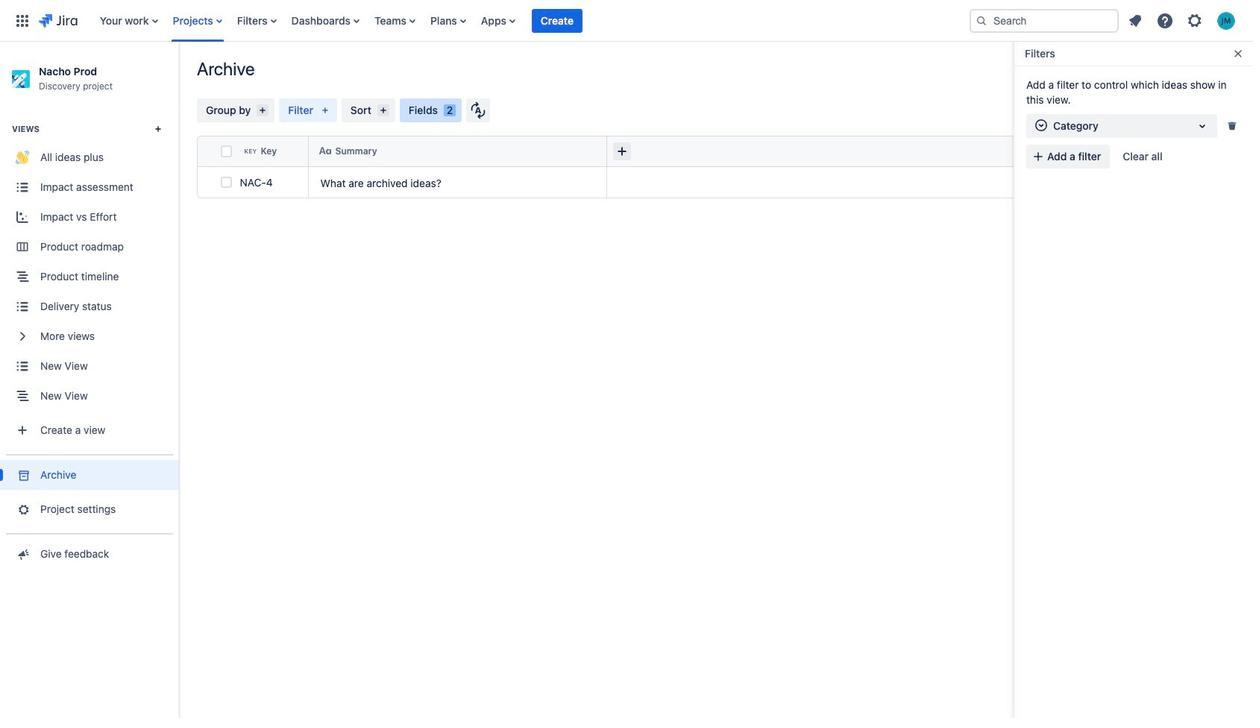 Task type: vqa. For each thing, say whether or not it's contained in the screenshot.
search box at the right top
yes



Task type: describe. For each thing, give the bounding box(es) containing it.
summary image
[[319, 145, 331, 157]]

1 horizontal spatial list
[[1122, 7, 1244, 34]]

close image
[[1226, 120, 1238, 132]]

notifications image
[[1126, 12, 1144, 29]]

search image
[[976, 15, 988, 26]]

single select dropdown image
[[1035, 119, 1047, 131]]

help image
[[1156, 12, 1174, 29]]

autosave is enabled image
[[471, 101, 486, 119]]

settings image
[[1186, 12, 1204, 29]]

feedback image
[[15, 547, 30, 562]]

key image
[[244, 145, 256, 157]]

appswitcher icon image
[[13, 12, 31, 29]]

current project sidebar image
[[163, 60, 195, 90]]



Task type: locate. For each thing, give the bounding box(es) containing it.
list item
[[532, 0, 582, 41]]

project settings image
[[15, 502, 30, 517]]

your profile and settings image
[[1217, 12, 1235, 29]]

list
[[92, 0, 958, 41], [1122, 7, 1244, 34]]

cell
[[197, 136, 218, 167], [607, 136, 794, 167], [607, 167, 794, 198]]

primary element
[[9, 0, 958, 41]]

add a filter image
[[1032, 151, 1044, 163]]

:wave: image
[[16, 151, 29, 164], [16, 151, 29, 164]]

polaris common.ui.field config.add.add more.icon image
[[613, 142, 631, 160]]

banner
[[0, 0, 1253, 42]]

Search field
[[970, 9, 1119, 32]]

None search field
[[970, 9, 1119, 32]]

0 horizontal spatial list
[[92, 0, 958, 41]]

jira image
[[39, 12, 77, 29], [39, 12, 77, 29]]

group
[[0, 105, 179, 455]]

jira product discovery navigation element
[[0, 42, 179, 718]]

close image
[[1232, 48, 1244, 60]]



